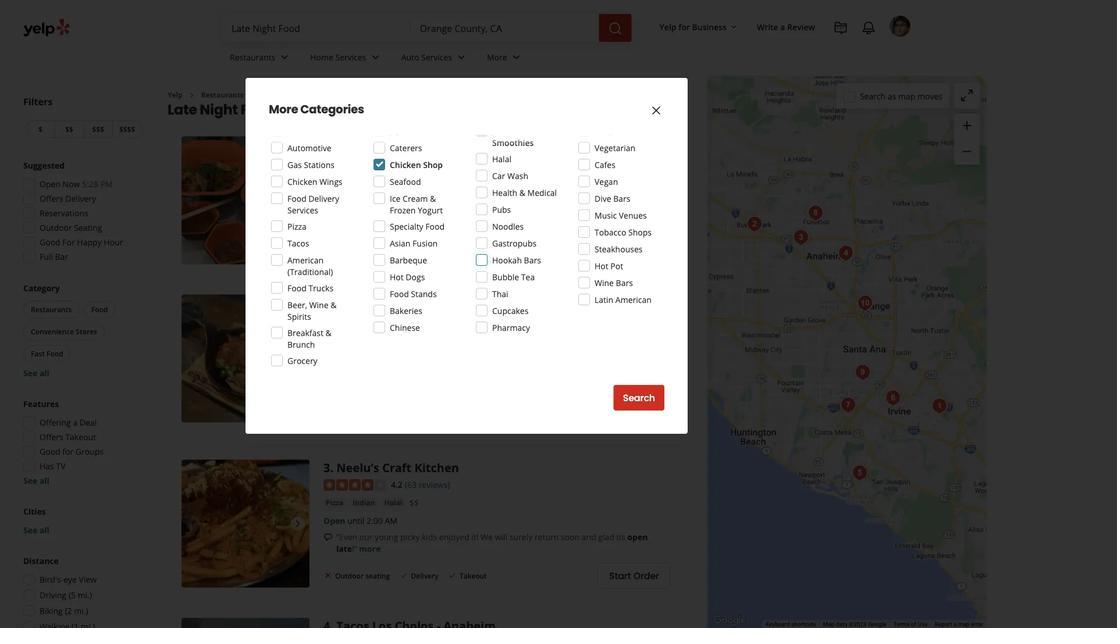 Task type: describe. For each thing, give the bounding box(es) containing it.
$$$ button
[[84, 120, 112, 138]]

barbeque
[[390, 255, 427, 266]]

chicken for chicken shop
[[390, 159, 421, 170]]

cream
[[403, 193, 428, 204]]

gas stations
[[287, 159, 335, 170]]

we
[[481, 532, 493, 543]]

2 horizontal spatial the
[[561, 385, 574, 396]]

write a review link
[[752, 16, 820, 37]]

16 checkmark v2 image for takeout
[[399, 242, 409, 251]]

(traditional)
[[287, 266, 333, 277]]

24 chevron down v2 image for restaurants
[[278, 50, 292, 64]]

convenience
[[31, 327, 74, 337]]

if
[[498, 208, 503, 219]]

pubs button
[[358, 332, 379, 343]]

2 vertical spatial outdoor
[[335, 571, 364, 581]]

keyboard
[[766, 621, 790, 628]]

chinese inside button
[[326, 174, 353, 184]]

specialty food
[[390, 221, 445, 232]]

open for 3
[[324, 515, 345, 526]]

chicken shop
[[390, 159, 443, 170]]

good..."
[[354, 220, 383, 231]]

services inside food delivery services
[[287, 205, 318, 216]]

user actions element
[[650, 15, 927, 86]]

zhangliang
[[337, 136, 401, 152]]

$
[[38, 125, 42, 134]]

specialty
[[390, 221, 423, 232]]

projects image
[[834, 21, 848, 35]]

"i am pleased in the variety of comforting meals offered on the menu. plus they are
[[336, 385, 652, 396]]

food right fast
[[47, 349, 63, 359]]

search for search
[[623, 392, 655, 405]]

late
[[168, 100, 197, 119]]

food button
[[84, 301, 116, 319]]

write
[[757, 21, 778, 32]]

3 see from the top
[[23, 525, 37, 536]]

a for report
[[954, 621, 957, 628]]

search image
[[608, 22, 622, 36]]

chinese inside more categories dialog
[[390, 322, 420, 333]]

services for auto services
[[421, 52, 452, 63]]

offers for offers delivery
[[40, 193, 63, 204]]

seoul eats image
[[804, 202, 828, 225]]

review
[[787, 21, 815, 32]]

distance
[[23, 556, 59, 567]]

chicken wings
[[287, 176, 342, 187]]

food up bakeries
[[390, 288, 409, 299]]

noodles inside button
[[398, 174, 427, 184]]

1 horizontal spatial late
[[460, 208, 474, 219]]

& for ice cream & frozen yogurt
[[430, 193, 436, 204]]

am for zhangliang
[[385, 192, 397, 203]]

craft
[[382, 460, 412, 476]]

see all button for category
[[23, 368, 49, 379]]

& for beer, wine & spirits
[[331, 299, 337, 310]]

food stands
[[390, 288, 437, 299]]

previous image for "we come all the time  good spot late night if you're craving good
[[186, 193, 200, 207]]

kitchen
[[415, 460, 459, 476]]

for for good
[[62, 446, 73, 457]]

1 horizontal spatial $$
[[409, 498, 419, 509]]

3 see all from the top
[[23, 525, 49, 536]]

music
[[595, 210, 617, 221]]

(63
[[405, 479, 417, 490]]

3 see all button from the top
[[23, 525, 49, 536]]

1 horizontal spatial the
[[399, 385, 411, 396]]

16 chevron down v2 image
[[729, 23, 738, 32]]

menu.
[[576, 385, 600, 396]]

1 horizontal spatial american
[[616, 294, 652, 305]]

and
[[582, 532, 596, 543]]

vegan
[[595, 176, 618, 187]]

2:00 for neelu's
[[367, 515, 383, 526]]

$$$$
[[119, 125, 135, 134]]

4.3 link
[[391, 154, 403, 167]]

oc
[[410, 295, 426, 311]]

moves
[[918, 91, 943, 102]]

late inside open late
[[336, 543, 352, 554]]

on
[[549, 385, 559, 396]]

until for neelu's
[[347, 515, 364, 526]]

offers delivery
[[40, 193, 96, 204]]

fast
[[31, 349, 45, 359]]

korean button
[[324, 332, 353, 343]]

bcd tofu house image
[[882, 387, 905, 410]]

home services
[[310, 52, 366, 63]]

2 seating from the top
[[366, 571, 390, 581]]

©2023
[[849, 621, 867, 628]]

halal inside button
[[384, 498, 402, 508]]

report
[[935, 621, 952, 628]]

mi.) for biking (2 mi.)
[[74, 606, 88, 617]]

terms of use link
[[894, 621, 928, 628]]

bars for juice
[[513, 125, 531, 136]]

open until 2:00 am for zhangliang
[[324, 192, 397, 203]]

& for juice bars & smoothies
[[533, 125, 539, 136]]

16 speech v2 image
[[324, 533, 333, 542]]

pubs inside button
[[360, 333, 377, 342]]

24 chevron down v2 image for more
[[510, 50, 524, 64]]

cupcakes
[[492, 305, 529, 316]]

5:28
[[82, 179, 98, 190]]

hot for specialty food
[[390, 271, 404, 283]]

now
[[63, 179, 80, 190]]

bars for hookah
[[524, 255, 541, 266]]

16 checkmark v2 image for delivery
[[399, 571, 409, 580]]

yelp for yelp for business
[[660, 21, 677, 32]]

pubs inside more categories dialog
[[492, 204, 511, 215]]

hot inside button
[[363, 174, 375, 184]]

offered
[[519, 385, 547, 396]]

food delivery services
[[287, 193, 339, 216]]

2 night from the left
[[599, 208, 621, 219]]

halal link
[[382, 497, 405, 509]]

use
[[918, 621, 928, 628]]

see all for features
[[23, 475, 49, 487]]

1 vertical spatial restaurants
[[201, 90, 244, 100]]

(2
[[65, 606, 72, 617]]

wine inside beer, wine & spirits
[[309, 299, 329, 310]]

reservations
[[40, 208, 88, 219]]

zhangliang malatang - irvine image
[[182, 136, 310, 264]]

. for 2
[[330, 295, 334, 311]]

chinese link
[[324, 173, 356, 185]]

"even
[[336, 532, 357, 543]]

pizza inside pizza button
[[326, 498, 343, 508]]

terms
[[894, 621, 910, 628]]

chicken for chicken wings
[[287, 176, 317, 187]]

food down yogurt
[[426, 221, 445, 232]]

restaurants for topmost restaurants link
[[230, 52, 275, 63]]

open late
[[336, 532, 648, 554]]

in
[[390, 385, 397, 396]]

malatang
[[404, 136, 458, 152]]

tacos los cholos - anaheim image
[[835, 242, 858, 265]]

bars for wine
[[616, 277, 633, 288]]

misoolkwan oc image
[[743, 213, 766, 236]]

write a review
[[757, 21, 815, 32]]

a for write
[[781, 21, 785, 32]]

4.6
[[391, 314, 403, 325]]

0 horizontal spatial the
[[386, 208, 399, 219]]

hookah
[[492, 255, 522, 266]]

latin
[[595, 294, 613, 305]]

1 horizontal spatial of
[[911, 621, 917, 628]]

1 seating from the top
[[366, 242, 390, 252]]

am for neelu's
[[385, 515, 397, 526]]

driving (5 mi.)
[[40, 590, 92, 601]]

anjin image
[[837, 394, 860, 417]]

brunch
[[287, 339, 315, 350]]

16 chevron right v2 image
[[187, 91, 197, 100]]

4.3 star rating image
[[324, 156, 386, 168]]

open inside group
[[40, 179, 60, 190]]

group containing category
[[21, 283, 144, 379]]

tobacco shops
[[595, 227, 652, 238]]

search as map moves
[[860, 91, 943, 102]]

frozen
[[390, 205, 416, 216]]

2:00 for zhangliang
[[367, 192, 383, 203]]

1 vertical spatial outdoor
[[335, 242, 364, 252]]

. for 1
[[330, 136, 334, 152]]

ice
[[390, 193, 401, 204]]

a for offering
[[73, 417, 78, 428]]

american inside american (traditional)
[[287, 255, 324, 266]]

steakhouses
[[595, 244, 643, 255]]

nice
[[336, 220, 352, 231]]

convenience stores button
[[23, 323, 105, 341]]

groups
[[76, 446, 104, 457]]

(5
[[69, 590, 76, 601]]

pot inside button
[[377, 174, 389, 184]]

2 slideshow element from the top
[[182, 295, 310, 423]]

start order link
[[598, 563, 670, 589]]

halal inside more categories dialog
[[492, 153, 512, 164]]

auto
[[401, 52, 419, 63]]

4.6 star rating image
[[324, 314, 386, 326]]

24 chevron down v2 image for home services
[[369, 50, 383, 64]]

vegetarian
[[595, 142, 636, 153]]

orimori japanese kitchen image
[[851, 361, 875, 384]]

services for home services
[[336, 52, 366, 63]]

deal
[[80, 417, 97, 428]]

$$ inside "$$" button
[[65, 125, 73, 134]]

1 vertical spatial restaurants link
[[201, 90, 244, 100]]

offers takeout
[[40, 432, 96, 443]]

korean
[[326, 333, 351, 342]]

craving
[[531, 208, 558, 219]]

next image for "i am pleased in the variety of comforting meals offered on the menu. plus they are
[[291, 352, 305, 366]]

pizza button
[[324, 497, 346, 509]]

smoothies
[[492, 137, 534, 148]]

map for error
[[958, 621, 970, 628]]

all for see all button for features
[[40, 475, 49, 487]]

more link for more
[[359, 543, 381, 554]]

surely
[[510, 532, 533, 543]]

zhangliang malatang - irvine image
[[928, 395, 952, 418]]

hot pot inside more categories dialog
[[595, 260, 623, 271]]

meals
[[495, 385, 517, 396]]

. for 3
[[330, 460, 334, 476]]

0 vertical spatial of
[[441, 385, 449, 396]]

search for search as map moves
[[860, 91, 886, 102]]

reviews) for malatang
[[419, 156, 450, 167]]

previous image for "i am pleased in the variety of comforting meals offered on the menu. plus they are
[[186, 352, 200, 366]]

good for good for happy hour
[[40, 237, 60, 248]]

map data ©2023 google
[[823, 621, 887, 628]]

for for yelp
[[679, 21, 690, 32]]

food inside food delivery services
[[287, 193, 307, 204]]

hot dogs
[[390, 271, 425, 283]]

bar
[[55, 251, 68, 262]]

0 vertical spatial more
[[385, 220, 406, 231]]

shops
[[629, 227, 652, 238]]

breakfast
[[287, 327, 324, 338]]



Task type: vqa. For each thing, say whether or not it's contained in the screenshot.
(84 reviews) link on the left of the page
no



Task type: locate. For each thing, give the bounding box(es) containing it.
all for first see all button from the bottom of the page
[[40, 525, 49, 536]]

-
[[462, 136, 465, 152]]

cities
[[23, 506, 46, 517]]

late down the dive
[[581, 208, 597, 219]]

tobacco
[[595, 227, 626, 238]]

0 horizontal spatial 24 chevron down v2 image
[[278, 50, 292, 64]]

good for good for groups
[[40, 446, 60, 457]]

spot
[[441, 208, 458, 219]]

0 vertical spatial yelp
[[660, 21, 677, 32]]

yelp for business
[[660, 21, 727, 32]]

bubble tea
[[492, 271, 535, 283]]

food up stores
[[91, 305, 108, 315]]

16 close v2 image
[[324, 571, 333, 580]]

outdoor inside group
[[40, 222, 72, 233]]

bars up latin american
[[616, 277, 633, 288]]

0 vertical spatial $$
[[65, 125, 73, 134]]

1 vertical spatial slideshow element
[[182, 295, 310, 423]]

0 horizontal spatial pot
[[377, 174, 389, 184]]

2 see all from the top
[[23, 475, 49, 487]]

. down trucks
[[330, 295, 334, 311]]

1 horizontal spatial more link
[[385, 220, 406, 231]]

next image for "we come all the time  good spot late night if you're craving good
[[291, 193, 305, 207]]

bakeries
[[390, 305, 422, 316]]

slideshow element for 3
[[182, 460, 310, 588]]

stands
[[411, 288, 437, 299]]

outdoor right 16 close v2 icon
[[335, 571, 364, 581]]

1 vertical spatial outdoor seating
[[335, 571, 390, 581]]

all up good..."
[[375, 208, 384, 219]]

hot pot inside hot pot button
[[363, 174, 389, 184]]

a right the report
[[954, 621, 957, 628]]

0 vertical spatial .
[[330, 136, 334, 152]]

2 vertical spatial open
[[324, 515, 345, 526]]

24 chevron down v2 image left home
[[278, 50, 292, 64]]

open for 1
[[324, 192, 345, 203]]

1 horizontal spatial takeout
[[411, 242, 438, 252]]

chicken
[[390, 159, 421, 170], [287, 176, 317, 187]]

1 horizontal spatial pot
[[611, 260, 623, 271]]

bubble
[[492, 271, 519, 283]]

comforting
[[451, 385, 493, 396]]

for down the offers takeout
[[62, 446, 73, 457]]

0 horizontal spatial for
[[62, 446, 73, 457]]

business categories element
[[221, 42, 911, 76]]

&
[[533, 125, 539, 136], [520, 187, 525, 198], [430, 193, 436, 204], [331, 299, 337, 310], [326, 327, 332, 338]]

food up beer,
[[287, 283, 307, 294]]

of right the "variety"
[[441, 385, 449, 396]]

0 vertical spatial until
[[347, 192, 364, 203]]

None search field
[[222, 14, 634, 42]]

1 next image from the top
[[291, 193, 305, 207]]

keyboard shortcuts button
[[766, 621, 816, 629]]

the right on
[[561, 385, 574, 396]]

seating
[[366, 242, 390, 252], [366, 571, 390, 581]]

chicken down gas
[[287, 176, 317, 187]]

0 vertical spatial see all button
[[23, 368, 49, 379]]

24 chevron down v2 image left auto
[[369, 50, 383, 64]]

the down ice
[[386, 208, 399, 219]]

0 horizontal spatial delivery
[[65, 193, 96, 204]]

0 horizontal spatial more link
[[359, 543, 381, 554]]

!" more
[[352, 543, 381, 554]]

option group
[[20, 555, 144, 629]]

slideshow element for 1
[[182, 136, 310, 264]]

juice bars & smoothies
[[492, 125, 539, 148]]

more for more categories
[[269, 101, 298, 118]]

see
[[23, 368, 37, 379], [23, 475, 37, 487], [23, 525, 37, 536]]

2 offers from the top
[[40, 432, 63, 443]]

hot pot down 4.3 star rating "image"
[[363, 174, 389, 184]]

takeout down deal
[[65, 432, 96, 443]]

see for features
[[23, 475, 37, 487]]

report a map error
[[935, 621, 984, 628]]

search inside button
[[623, 392, 655, 405]]

1 2:00 from the top
[[367, 192, 383, 203]]

wash
[[507, 170, 528, 181]]

slideshow element
[[182, 136, 310, 264], [182, 295, 310, 423], [182, 460, 310, 588]]

1 night from the left
[[476, 208, 496, 219]]

1 . from the top
[[330, 136, 334, 152]]

delivery left 16 checkmark v2 icon
[[411, 571, 439, 581]]

of left use
[[911, 621, 917, 628]]

see all down has at the left
[[23, 475, 49, 487]]

nguyen's kitchen image
[[854, 292, 877, 315]]

1 offers from the top
[[40, 193, 63, 204]]

pot inside more categories dialog
[[611, 260, 623, 271]]

map right as
[[899, 91, 916, 102]]

1
[[324, 136, 330, 152]]

4.2 star rating image
[[324, 480, 386, 491]]

1 horizontal spatial map
[[958, 621, 970, 628]]

seating down !" more
[[366, 571, 390, 581]]

american down wine bars
[[616, 294, 652, 305]]

1 horizontal spatial night
[[599, 208, 621, 219]]

bars up the music venues
[[614, 193, 631, 204]]

1 horizontal spatial for
[[679, 21, 690, 32]]

1 good from the top
[[40, 237, 60, 248]]

(65 reviews) link
[[405, 154, 450, 167]]

open until 2:00 am
[[324, 192, 397, 203], [324, 515, 397, 526]]

restaurants link up late night food orange county, ca
[[221, 42, 301, 76]]

& up smoothies
[[533, 125, 539, 136]]

noodles down the if
[[492, 221, 524, 232]]

open until 2:00 am up come
[[324, 192, 397, 203]]

see all
[[23, 368, 49, 379], [23, 475, 49, 487], [23, 525, 49, 536]]

all down fast food button
[[40, 368, 49, 379]]

reviews) inside (929 reviews) "link"
[[423, 314, 455, 325]]

16 checkmark v2 image
[[399, 242, 409, 251], [399, 571, 409, 580]]

restaurants for restaurants button
[[31, 305, 72, 315]]

$$ left $$$ button
[[65, 125, 73, 134]]

1 horizontal spatial pizza
[[326, 498, 343, 508]]

a inside group
[[73, 417, 78, 428]]

map left error
[[958, 621, 970, 628]]

misoolkwan oc image
[[182, 295, 310, 423]]

0 horizontal spatial good
[[420, 208, 439, 219]]

group containing suggested
[[20, 160, 144, 266]]

1 vertical spatial yelp
[[168, 90, 183, 100]]

0 horizontal spatial american
[[287, 255, 324, 266]]

until up "even
[[347, 515, 364, 526]]

restaurants
[[230, 52, 275, 63], [201, 90, 244, 100], [31, 305, 72, 315]]

takeout right 16 checkmark v2 icon
[[460, 571, 487, 581]]

& inside breakfast & brunch
[[326, 327, 332, 338]]

search
[[860, 91, 886, 102], [623, 392, 655, 405]]

expand map image
[[960, 88, 974, 102]]

next image down chicken wings
[[291, 193, 305, 207]]

mi.) for driving (5 mi.)
[[78, 590, 92, 601]]

16 checkmark v2 image
[[448, 571, 457, 580]]

search left as
[[860, 91, 886, 102]]

2 vertical spatial see all
[[23, 525, 49, 536]]

1 see all from the top
[[23, 368, 49, 379]]

stores
[[76, 327, 97, 337]]

yelp inside button
[[660, 21, 677, 32]]

yelp for yelp link
[[168, 90, 183, 100]]

dive bars
[[595, 193, 631, 204]]

bars up the 'tea'
[[524, 255, 541, 266]]

group containing cities
[[23, 506, 144, 536]]

halal down 4.2
[[384, 498, 402, 508]]

mi.) right (2
[[74, 606, 88, 617]]

reviews) down kitchen at the bottom of page
[[419, 479, 450, 490]]

very
[[643, 208, 659, 219]]

good up full
[[40, 237, 60, 248]]

pizza
[[287, 221, 307, 232], [326, 498, 343, 508]]

3 . from the top
[[330, 460, 334, 476]]

1 vertical spatial wine
[[309, 299, 329, 310]]

. left neelu's
[[330, 460, 334, 476]]

3 24 chevron down v2 image from the left
[[510, 50, 524, 64]]

1 horizontal spatial hot pot
[[595, 260, 623, 271]]

a
[[781, 21, 785, 32], [73, 417, 78, 428], [954, 621, 957, 628]]

notifications image
[[862, 21, 876, 35]]

1 see from the top
[[23, 368, 37, 379]]

2 2:00 from the top
[[367, 515, 383, 526]]

0 horizontal spatial of
[[441, 385, 449, 396]]

for left business
[[679, 21, 690, 32]]

services down chicken wings
[[287, 205, 318, 216]]

neelu's craft kitchen link
[[337, 460, 459, 476]]

reviews) inside (63 reviews) link
[[419, 479, 450, 490]]

the right in
[[399, 385, 411, 396]]

2:00 down hot pot link
[[367, 192, 383, 203]]

full
[[40, 251, 53, 262]]

2 . from the top
[[330, 295, 334, 311]]

fusion
[[413, 238, 438, 249]]

joey newport beach image
[[848, 462, 872, 485]]

24 chevron down v2 image inside "home services" link
[[369, 50, 383, 64]]

0 vertical spatial map
[[899, 91, 916, 102]]

0 horizontal spatial pizza
[[287, 221, 307, 232]]

24 chevron down v2 image inside more link
[[510, 50, 524, 64]]

our
[[360, 532, 373, 543]]

0 vertical spatial open
[[40, 179, 60, 190]]

2 good from the left
[[560, 208, 579, 219]]

16 checkmark v2 image down picky
[[399, 571, 409, 580]]

1 am from the top
[[385, 192, 397, 203]]

asian
[[390, 238, 411, 249]]

more
[[487, 52, 507, 63], [269, 101, 298, 118]]

0 vertical spatial slideshow element
[[182, 136, 310, 264]]

more for more
[[487, 52, 507, 63]]

open until 2:00 am for neelu's
[[324, 515, 397, 526]]

2 16 checkmark v2 image from the top
[[399, 571, 409, 580]]

auto services
[[401, 52, 452, 63]]

chicken up noodles button
[[390, 159, 421, 170]]

& up yogurt
[[430, 193, 436, 204]]

2 vertical spatial see all button
[[23, 525, 49, 536]]

2 outdoor seating from the top
[[335, 571, 390, 581]]

2 see all button from the top
[[23, 475, 49, 487]]

food down chicken wings
[[287, 193, 307, 204]]

group
[[954, 113, 980, 165], [20, 160, 144, 266], [21, 283, 144, 379], [20, 398, 144, 487], [23, 506, 144, 536]]

bars up smoothies
[[513, 125, 531, 136]]

. up stations
[[330, 136, 334, 152]]

view
[[79, 574, 97, 585]]

food right night
[[241, 100, 275, 119]]

map region
[[647, 73, 1094, 629]]

reviews) for craft
[[419, 479, 450, 490]]

1 vertical spatial mi.)
[[74, 606, 88, 617]]

seating
[[74, 222, 102, 233]]

until
[[347, 192, 364, 203], [347, 515, 364, 526]]

next image
[[291, 193, 305, 207], [291, 352, 305, 366]]

2 vertical spatial see
[[23, 525, 37, 536]]

2 until from the top
[[347, 515, 364, 526]]

all for see all button related to category
[[40, 368, 49, 379]]

see all button for features
[[23, 475, 49, 487]]

for inside group
[[62, 446, 73, 457]]

2 vertical spatial a
[[954, 621, 957, 628]]

1 vertical spatial see all
[[23, 475, 49, 487]]

0 vertical spatial a
[[781, 21, 785, 32]]

0 vertical spatial open until 2:00 am
[[324, 192, 397, 203]]

0 horizontal spatial late
[[336, 543, 352, 554]]

$$ down (63
[[409, 498, 419, 509]]

noodles inside more categories dialog
[[492, 221, 524, 232]]

error
[[971, 621, 984, 628]]

& right the "2"
[[331, 299, 337, 310]]

2 . misoolkwan oc
[[324, 295, 426, 311]]

chinese button
[[324, 173, 356, 185]]

see all button down fast
[[23, 368, 49, 379]]

wine bars
[[595, 277, 633, 288]]

24 chevron down v2 image
[[455, 50, 468, 64]]

0 horizontal spatial pubs
[[360, 333, 377, 342]]

2 horizontal spatial services
[[421, 52, 452, 63]]

see all button down cities
[[23, 525, 49, 536]]

food trucks
[[287, 283, 334, 294]]

& inside beer, wine & spirits
[[331, 299, 337, 310]]

of
[[441, 385, 449, 396], [911, 621, 917, 628]]

2 vertical spatial slideshow element
[[182, 460, 310, 588]]

$ button
[[26, 120, 55, 138]]

soon
[[561, 532, 580, 543]]

1 vertical spatial takeout
[[65, 432, 96, 443]]

pubs link
[[358, 332, 379, 343]]

"even our young picky kids enjoyed it! we will surely return soon and glad its
[[336, 532, 628, 543]]

good
[[40, 237, 60, 248], [40, 446, 60, 457]]

pot down steakhouses
[[611, 260, 623, 271]]

a right write
[[781, 21, 785, 32]]

1 see all button from the top
[[23, 368, 49, 379]]

good up has tv
[[40, 446, 60, 457]]

more link down our
[[359, 543, 381, 554]]

more down frozen
[[385, 220, 406, 231]]

1 vertical spatial good
[[40, 446, 60, 457]]

1 open until 2:00 am from the top
[[324, 192, 397, 203]]

2 am from the top
[[385, 515, 397, 526]]

open down wings
[[324, 192, 345, 203]]

2 open until 2:00 am from the top
[[324, 515, 397, 526]]

takeout inside group
[[65, 432, 96, 443]]

0 vertical spatial takeout
[[411, 242, 438, 252]]

pizza up "tacos"
[[287, 221, 307, 232]]

map
[[899, 91, 916, 102], [958, 621, 970, 628]]

0 vertical spatial see all
[[23, 368, 49, 379]]

1 vertical spatial search
[[623, 392, 655, 405]]

1 vertical spatial open until 2:00 am
[[324, 515, 397, 526]]

1 16 checkmark v2 image from the top
[[399, 242, 409, 251]]

more categories dialog
[[0, 0, 1117, 629]]

until for zhangliang
[[347, 192, 364, 203]]

1 horizontal spatial delivery
[[309, 193, 339, 204]]

late right spot
[[460, 208, 474, 219]]

hot down 4.3 star rating "image"
[[363, 174, 375, 184]]

0 vertical spatial halal
[[492, 153, 512, 164]]

for
[[62, 237, 75, 248]]

0 horizontal spatial yelp
[[168, 90, 183, 100]]

"we come all the time  good spot late night if you're craving good late night food
[[336, 208, 641, 219]]

1 vertical spatial reviews)
[[423, 314, 455, 325]]

open down suggested
[[40, 179, 60, 190]]

1 vertical spatial seating
[[366, 571, 390, 581]]

outdoor seating down good..."
[[335, 242, 390, 252]]

4.2 link
[[391, 478, 403, 491]]

previous image
[[186, 193, 200, 207], [186, 352, 200, 366]]

close image
[[649, 104, 663, 118]]

offers up reservations
[[40, 193, 63, 204]]

more up the automotive
[[269, 101, 298, 118]]

0 horizontal spatial map
[[899, 91, 916, 102]]

delivery inside food delivery services
[[309, 193, 339, 204]]

restaurants inside business categories element
[[230, 52, 275, 63]]

pizza down 4.2 star rating image
[[326, 498, 343, 508]]

0 horizontal spatial search
[[623, 392, 655, 405]]

reviews) for oc
[[423, 314, 455, 325]]

more inside dialog
[[269, 101, 298, 118]]

0 vertical spatial am
[[385, 192, 397, 203]]

delivery for food delivery services
[[309, 193, 339, 204]]

good for happy hour
[[40, 237, 123, 248]]

come
[[352, 208, 373, 219]]

1 horizontal spatial yelp
[[660, 21, 677, 32]]

takeout for 16 checkmark v2 icon
[[460, 571, 487, 581]]

1 good from the left
[[420, 208, 439, 219]]

1 horizontal spatial good
[[560, 208, 579, 219]]

2 see from the top
[[23, 475, 37, 487]]

american up (traditional)
[[287, 255, 324, 266]]

zoom out image
[[960, 145, 974, 159]]

more right 24 chevron down v2 icon
[[487, 52, 507, 63]]

google image
[[711, 613, 749, 629]]

0 vertical spatial more link
[[385, 220, 406, 231]]

2 horizontal spatial delivery
[[411, 571, 439, 581]]

1 horizontal spatial chinese
[[390, 322, 420, 333]]

see for category
[[23, 368, 37, 379]]

keyboard shortcuts
[[766, 621, 816, 628]]

bars
[[513, 125, 531, 136], [614, 193, 631, 204], [524, 255, 541, 266], [616, 277, 633, 288]]

yelp left business
[[660, 21, 677, 32]]

neelu's craft kitchen image
[[790, 226, 813, 249]]

more inside business categories element
[[487, 52, 507, 63]]

bars inside juice bars & smoothies
[[513, 125, 531, 136]]

3 . neelu's craft kitchen
[[324, 460, 459, 476]]

reviews) down malatang
[[419, 156, 450, 167]]

see all down fast
[[23, 368, 49, 379]]

0 horizontal spatial hot pot
[[363, 174, 389, 184]]

halal button
[[382, 497, 405, 509]]

see all button
[[23, 368, 49, 379], [23, 475, 49, 487], [23, 525, 49, 536]]

group containing features
[[20, 398, 144, 487]]

24 chevron down v2 image
[[278, 50, 292, 64], [369, 50, 383, 64], [510, 50, 524, 64]]

0 horizontal spatial night
[[476, 208, 496, 219]]

services right home
[[336, 52, 366, 63]]

night down dive bars
[[599, 208, 621, 219]]

pizza inside more categories dialog
[[287, 221, 307, 232]]

0 horizontal spatial noodles
[[398, 174, 427, 184]]

2 horizontal spatial late
[[581, 208, 597, 219]]

see down cities
[[23, 525, 37, 536]]

1 vertical spatial for
[[62, 446, 73, 457]]

& down "wash"
[[520, 187, 525, 198]]

am
[[344, 385, 356, 396]]

more link for come
[[385, 220, 406, 231]]

chinese down bakeries
[[390, 322, 420, 333]]

food
[[241, 100, 275, 119], [287, 193, 307, 204], [426, 221, 445, 232], [287, 283, 307, 294], [390, 288, 409, 299], [91, 305, 108, 315], [47, 349, 63, 359]]

2:00 up our
[[367, 515, 383, 526]]

1 vertical spatial 2:00
[[367, 515, 383, 526]]

restaurants inside button
[[31, 305, 72, 315]]

1 horizontal spatial noodles
[[492, 221, 524, 232]]

home services link
[[301, 42, 392, 76]]

map for moves
[[899, 91, 916, 102]]

bars for dive
[[614, 193, 631, 204]]

convenience stores
[[31, 327, 97, 337]]

hot for music venues
[[595, 260, 609, 271]]

reviews) inside (65 reviews) link
[[419, 156, 450, 167]]

delivery inside group
[[65, 193, 96, 204]]

2 horizontal spatial takeout
[[460, 571, 487, 581]]

0 horizontal spatial wine
[[309, 299, 329, 310]]

1 horizontal spatial wine
[[595, 277, 614, 288]]

zoom in image
[[960, 119, 974, 133]]

1 horizontal spatial 24 chevron down v2 image
[[369, 50, 383, 64]]

more down our
[[359, 543, 381, 554]]

outdoor down reservations
[[40, 222, 72, 233]]

all down cities
[[40, 525, 49, 536]]

1 outdoor seating from the top
[[335, 242, 390, 252]]

24 chevron down v2 image right 24 chevron down v2 icon
[[510, 50, 524, 64]]

pubs down health
[[492, 204, 511, 215]]

see all for category
[[23, 368, 49, 379]]

1 24 chevron down v2 image from the left
[[278, 50, 292, 64]]

0 horizontal spatial a
[[73, 417, 78, 428]]

am up frozen
[[385, 192, 397, 203]]

wine down trucks
[[309, 299, 329, 310]]

health
[[492, 187, 517, 198]]

noodles down chicken shop
[[398, 174, 427, 184]]

1 vertical spatial pubs
[[360, 333, 377, 342]]

0 vertical spatial restaurants
[[230, 52, 275, 63]]

3 slideshow element from the top
[[182, 460, 310, 588]]

"we
[[336, 208, 350, 219]]

2 good from the top
[[40, 446, 60, 457]]

1 until from the top
[[347, 192, 364, 203]]

offers for offers takeout
[[40, 432, 63, 443]]

reviews)
[[419, 156, 450, 167], [423, 314, 455, 325], [419, 479, 450, 490]]

0 vertical spatial outdoor
[[40, 222, 72, 233]]

1 slideshow element from the top
[[182, 136, 310, 264]]

wine
[[595, 277, 614, 288], [309, 299, 329, 310]]

open up 16 speech v2 image
[[324, 515, 345, 526]]

0 vertical spatial more
[[487, 52, 507, 63]]

next image
[[291, 517, 305, 531]]

misoolkwan
[[337, 295, 407, 311]]

0 vertical spatial chicken
[[390, 159, 421, 170]]

& inside ice cream & frozen yogurt
[[430, 193, 436, 204]]

1 horizontal spatial halal
[[492, 153, 512, 164]]

0 vertical spatial for
[[679, 21, 690, 32]]

neelu's craft kitchen image
[[182, 460, 310, 588]]

2 24 chevron down v2 image from the left
[[369, 50, 383, 64]]

open until 2:00 am up our
[[324, 515, 397, 526]]

4.3
[[391, 156, 403, 167]]

hot up wine bars
[[595, 260, 609, 271]]

wings
[[320, 176, 342, 187]]

tv
[[56, 461, 65, 472]]

2 previous image from the top
[[186, 352, 200, 366]]

see all button down has at the left
[[23, 475, 49, 487]]

1 vertical spatial map
[[958, 621, 970, 628]]

& inside juice bars & smoothies
[[533, 125, 539, 136]]

business
[[692, 21, 727, 32]]

1 horizontal spatial search
[[860, 91, 886, 102]]

takeout for takeout 16 checkmark v2 image
[[411, 242, 438, 252]]

see down fast
[[23, 368, 37, 379]]

2 next image from the top
[[291, 352, 305, 366]]

search right plus
[[623, 392, 655, 405]]

1 vertical spatial chicken
[[287, 176, 317, 187]]

1 previous image from the top
[[186, 193, 200, 207]]

1 vertical spatial more
[[359, 543, 381, 554]]

previous image
[[186, 517, 200, 531]]

0 vertical spatial pot
[[377, 174, 389, 184]]

for inside button
[[679, 21, 690, 32]]

0 vertical spatial restaurants link
[[221, 42, 301, 76]]

option group containing distance
[[20, 555, 144, 629]]

delivery for offers delivery
[[65, 193, 96, 204]]

1 vertical spatial of
[[911, 621, 917, 628]]

offering a deal
[[40, 417, 97, 428]]

pizza link
[[324, 497, 346, 509]]

pot left seafood
[[377, 174, 389, 184]]

good up "specialty food"
[[420, 208, 439, 219]]

restaurants link right 16 chevron right v2 image
[[201, 90, 244, 100]]

2 horizontal spatial hot
[[595, 260, 609, 271]]

its
[[617, 532, 625, 543]]

1 vertical spatial $$
[[409, 498, 419, 509]]



